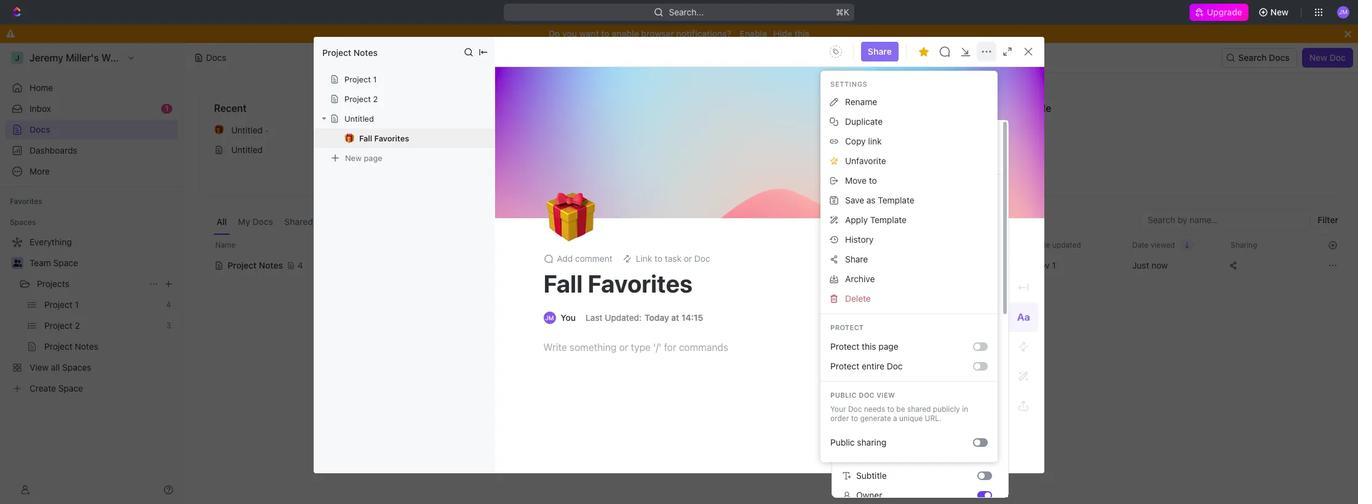 Task type: locate. For each thing, give the bounding box(es) containing it.
2 horizontal spatial notes
[[647, 125, 670, 135]]

favorites button
[[5, 194, 47, 209]]

2 vertical spatial project notes
[[228, 260, 283, 271]]

rename
[[845, 97, 877, 107]]

project notes
[[322, 47, 378, 58], [616, 125, 670, 135], [228, 260, 283, 271]]

0 horizontal spatial fall
[[359, 133, 372, 143]]

0 horizontal spatial 1
[[165, 104, 169, 113]]

doc inside button
[[1330, 52, 1346, 63]]

page down duplicate
[[842, 131, 867, 144]]

0 vertical spatial new
[[1271, 7, 1289, 17]]

1 untitled • from the left
[[231, 125, 269, 135]]

cell
[[199, 255, 212, 277]]

docs
[[206, 52, 226, 63], [1269, 52, 1290, 63], [30, 124, 50, 135], [252, 217, 273, 227]]

new
[[1271, 7, 1289, 17], [1309, 52, 1328, 63], [345, 153, 362, 163]]

2 • from the left
[[1035, 125, 1039, 135]]

1 vertical spatial page
[[879, 341, 898, 352]]

delete button
[[826, 289, 993, 309]]

favorites inside button
[[10, 197, 42, 206]]

this up protect entire doc at the bottom of page
[[862, 341, 876, 352]]

fall favorites
[[359, 133, 409, 143], [543, 269, 693, 298]]

dashboards link
[[5, 141, 178, 161]]

0 vertical spatial public
[[830, 391, 857, 399]]

0 horizontal spatial notes
[[259, 260, 283, 271]]

0 horizontal spatial this
[[794, 28, 810, 39]]

my docs button
[[235, 210, 276, 235]]

1 for project 1
[[373, 74, 377, 84]]

2 vertical spatial notes
[[259, 260, 283, 271]]

1 vertical spatial protect
[[830, 341, 860, 352]]

2 row from the top
[[199, 253, 1343, 278]]

fall
[[359, 133, 372, 143], [543, 269, 583, 298]]

save as template button
[[826, 191, 993, 210]]

1
[[373, 74, 377, 84], [165, 104, 169, 113], [1052, 260, 1056, 271]]

protect down the protect this page
[[830, 361, 860, 372]]

0 horizontal spatial new
[[345, 153, 362, 163]]

2 untitled • from the left
[[1001, 125, 1039, 135]]

new doc
[[1309, 52, 1346, 63]]

0 vertical spatial share
[[868, 46, 892, 57]]

1 horizontal spatial fall favorites
[[543, 269, 693, 298]]

1 vertical spatial template
[[870, 215, 907, 225]]

delete
[[845, 293, 871, 304]]

date for date updated
[[1034, 240, 1050, 249]]

team
[[30, 258, 51, 268]]

my
[[238, 217, 250, 227]]

apply down the entire
[[865, 376, 885, 386]]

tab list containing all
[[213, 210, 508, 235]]

to left all
[[929, 376, 936, 386]]

protect for protect this page
[[830, 341, 860, 352]]

last
[[586, 312, 603, 323]]

2 page from the top
[[842, 319, 863, 330]]

1 vertical spatial share
[[845, 254, 868, 264]]

apply for apply typography to all pages
[[865, 376, 885, 386]]

sharing
[[1231, 240, 1257, 249]]

details
[[870, 131, 905, 144]]

sharing
[[857, 437, 886, 448]]

3 protect from the top
[[830, 361, 860, 372]]

do you want to enable browser notifications? enable hide this
[[549, 28, 810, 39]]

untitled • down created by me
[[1001, 125, 1039, 135]]

save
[[845, 195, 864, 205]]

1 date from the left
[[1034, 240, 1050, 249]]

1 vertical spatial font
[[842, 262, 861, 273]]

created
[[984, 103, 1021, 114]]

0 vertical spatial page
[[364, 153, 382, 163]]

new doc button
[[1302, 48, 1353, 68]]

user group image
[[13, 260, 22, 267]]

archive
[[845, 274, 875, 284]]

2 font from the top
[[842, 262, 861, 273]]

1 vertical spatial fall
[[543, 269, 583, 298]]

fall up new page
[[359, 133, 372, 143]]

1 • from the left
[[265, 125, 269, 135]]

2 protect from the top
[[830, 341, 860, 352]]

new for new doc
[[1309, 52, 1328, 63]]

search...
[[669, 7, 704, 17]]

column header
[[199, 235, 212, 255]]

date up just
[[1132, 240, 1149, 249]]

0 vertical spatial apply
[[845, 215, 868, 225]]

comment
[[575, 253, 613, 264]]

1 vertical spatial notes
[[647, 125, 670, 135]]

template down move to dropdown button
[[878, 195, 915, 205]]

1 vertical spatial apply
[[865, 376, 885, 386]]

hide
[[773, 28, 792, 39]]

advanced
[[877, 159, 913, 168]]

• for recent
[[265, 125, 269, 135]]

2 vertical spatial 1
[[1052, 260, 1056, 271]]

header
[[842, 413, 871, 421]]

date up nov
[[1034, 240, 1050, 249]]

duplicate button
[[826, 112, 993, 132]]

1 horizontal spatial project notes
[[322, 47, 378, 58]]

sidebar navigation
[[0, 43, 184, 504]]

public doc view your doc needs to be shared publicly in order to generate a unique url.
[[830, 391, 968, 423]]

apply up "sans"
[[845, 215, 868, 225]]

0 horizontal spatial date
[[1034, 240, 1050, 249]]

table
[[199, 235, 1343, 278]]

apply for apply template
[[845, 215, 868, 225]]

0 vertical spatial page
[[842, 131, 867, 144]]

projects link
[[37, 274, 144, 294]]

1 inside 'row'
[[1052, 260, 1056, 271]]

row
[[199, 235, 1343, 255], [199, 253, 1343, 278]]

page details
[[842, 131, 905, 144]]

to right move
[[869, 175, 877, 186]]

protect up the protect this page
[[830, 324, 864, 332]]

• down me
[[1035, 125, 1039, 135]]

link
[[868, 136, 882, 146]]

• for created by me
[[1035, 125, 1039, 135]]

0 horizontal spatial fall favorites
[[359, 133, 409, 143]]

entire
[[862, 361, 885, 372]]

protect for protect entire doc
[[830, 361, 860, 372]]

0 horizontal spatial untitled link
[[209, 140, 563, 160]]

tab list
[[213, 210, 508, 235]]

untitled
[[344, 114, 374, 124], [231, 125, 263, 135], [1001, 125, 1032, 135], [231, 145, 263, 155], [1001, 145, 1032, 155]]

do
[[549, 28, 560, 39]]

new up search docs at the top right
[[1271, 7, 1289, 17]]

0 horizontal spatial •
[[265, 125, 269, 135]]

order
[[830, 414, 849, 423]]

1 horizontal spatial this
[[862, 341, 876, 352]]

all
[[217, 217, 227, 227]]

2 untitled link from the left
[[979, 140, 1333, 160]]

new right search docs at the top right
[[1309, 52, 1328, 63]]

notes inside 'row'
[[259, 260, 283, 271]]

cover image
[[856, 431, 906, 442]]

protect
[[830, 324, 864, 332], [830, 341, 860, 352], [830, 361, 860, 372]]

all button
[[213, 210, 230, 235]]

1 horizontal spatial fall
[[543, 269, 583, 298]]

image
[[882, 431, 906, 442]]

untitled link for recent
[[209, 140, 563, 160]]

inbox
[[30, 103, 51, 114]]

1 horizontal spatial new
[[1271, 7, 1289, 17]]

2 horizontal spatial new
[[1309, 52, 1328, 63]]

created by me
[[984, 103, 1051, 114]]

•
[[265, 125, 269, 135], [1035, 125, 1039, 135]]

1 vertical spatial public
[[830, 437, 855, 448]]

template down save as template
[[870, 215, 907, 225]]

1 horizontal spatial notes
[[354, 47, 378, 58]]

2 date from the left
[[1132, 240, 1149, 249]]

1 vertical spatial page
[[842, 319, 863, 330]]

to inside button
[[869, 175, 877, 186]]

apply inside button
[[845, 215, 868, 225]]

1 vertical spatial new
[[1309, 52, 1328, 63]]

1 horizontal spatial date
[[1132, 240, 1149, 249]]

2 public from the top
[[830, 437, 855, 448]]

2
[[373, 94, 378, 104]]

1 horizontal spatial untitled •
[[1001, 125, 1039, 135]]

date updated button
[[1027, 236, 1089, 255]]

updated:
[[605, 312, 642, 323]]

notifications?
[[676, 28, 731, 39]]

2 horizontal spatial project notes
[[616, 125, 670, 135]]

this
[[794, 28, 810, 39], [862, 341, 876, 352]]

shared
[[284, 217, 313, 227]]

1 horizontal spatial •
[[1035, 125, 1039, 135]]

tree
[[5, 233, 178, 399]]

project
[[322, 47, 351, 58], [344, 74, 371, 84], [344, 94, 371, 104], [616, 125, 644, 135], [228, 260, 257, 271]]

width
[[865, 319, 890, 330]]

browser
[[641, 28, 674, 39]]

font down move
[[842, 187, 861, 197]]

1 protect from the top
[[830, 324, 864, 332]]

2 vertical spatial new
[[345, 153, 362, 163]]

page for page details
[[842, 131, 867, 144]]

fall favorites up new page
[[359, 133, 409, 143]]

1 public from the top
[[830, 391, 857, 399]]

default
[[865, 344, 894, 355]]

public inside public doc view your doc needs to be shared publicly in order to generate a unique url.
[[830, 391, 857, 399]]

share up rename
[[868, 46, 892, 57]]

1 font from the top
[[842, 187, 861, 197]]

1 untitled link from the left
[[209, 140, 563, 160]]

a
[[893, 414, 897, 423]]

public down order
[[830, 437, 855, 448]]

row containing name
[[199, 235, 1343, 255]]

search docs button
[[1221, 48, 1297, 68]]

page
[[364, 153, 382, 163], [879, 341, 898, 352]]

2 vertical spatial protect
[[830, 361, 860, 372]]

1 horizontal spatial 1
[[373, 74, 377, 84]]

publicly
[[933, 405, 960, 414]]

date inside "button"
[[1132, 240, 1149, 249]]

0 vertical spatial 1
[[373, 74, 377, 84]]

public sharing
[[830, 437, 886, 448]]

0 vertical spatial fall
[[359, 133, 372, 143]]

0 vertical spatial notes
[[354, 47, 378, 58]]

1 vertical spatial 1
[[165, 104, 169, 113]]

enable
[[740, 28, 767, 39]]

fall favorites down comment
[[543, 269, 693, 298]]

• right 🎁
[[265, 125, 269, 135]]

page left width in the right bottom of the page
[[842, 319, 863, 330]]

page down the 2
[[364, 153, 382, 163]]

font up archive
[[842, 262, 861, 273]]

docs down inbox
[[30, 124, 50, 135]]

docs link
[[5, 120, 178, 140]]

new button
[[1253, 2, 1296, 22]]

apply typography to all pages
[[865, 376, 969, 386]]

save as template
[[845, 195, 915, 205]]

share down history
[[845, 254, 868, 264]]

page for page width
[[842, 319, 863, 330]]

shared
[[907, 405, 931, 414]]

page down width in the right bottom of the page
[[879, 341, 898, 352]]

updated
[[1052, 240, 1081, 249]]

date inside button
[[1034, 240, 1050, 249]]

2 horizontal spatial 1
[[1052, 260, 1056, 271]]

move to button
[[826, 171, 993, 191]]

row containing project notes
[[199, 253, 1343, 278]]

0 horizontal spatial untitled •
[[231, 125, 269, 135]]

1 page from the top
[[842, 131, 867, 144]]

new down project 2
[[345, 153, 362, 163]]

table containing project notes
[[199, 235, 1343, 278]]

0 vertical spatial font
[[842, 187, 861, 197]]

public up your
[[830, 391, 857, 399]]

this right "hide"
[[794, 28, 810, 39]]

protect up protect entire doc at the bottom of page
[[830, 341, 860, 352]]

docs right the search
[[1269, 52, 1290, 63]]

apply template
[[845, 215, 907, 225]]

archived button
[[466, 210, 508, 235]]

1 vertical spatial this
[[862, 341, 876, 352]]

tree containing team space
[[5, 233, 178, 399]]

1 row from the top
[[199, 235, 1343, 255]]

1 horizontal spatial untitled link
[[979, 140, 1333, 160]]

0 vertical spatial protect
[[830, 324, 864, 332]]

move to button
[[826, 171, 993, 191]]

page width
[[842, 319, 890, 330]]

1 vertical spatial project notes
[[616, 125, 670, 135]]

untitled link
[[209, 140, 563, 160], [979, 140, 1333, 160]]

untitled • for recent
[[231, 125, 269, 135]]

untitled • down recent
[[231, 125, 269, 135]]

1 for nov 1
[[1052, 260, 1056, 271]]

small
[[856, 287, 878, 298]]

project notes inside project notes link
[[616, 125, 670, 135]]

fall down add
[[543, 269, 583, 298]]



Task type: describe. For each thing, give the bounding box(es) containing it.
public for public sharing
[[830, 437, 855, 448]]

tree inside sidebar navigation
[[5, 233, 178, 399]]

public for public doc view your doc needs to be shared publicly in order to generate a unique url.
[[830, 391, 857, 399]]

generate
[[860, 414, 891, 423]]

to left be
[[887, 405, 894, 414]]

search docs
[[1238, 52, 1290, 63]]

4
[[298, 260, 303, 271]]

protect entire doc
[[830, 361, 903, 372]]

nov 1
[[1034, 260, 1056, 271]]

just now
[[1132, 260, 1168, 271]]

shared button
[[281, 210, 316, 235]]

view
[[877, 391, 895, 399]]

copy
[[845, 136, 866, 146]]

1 inside sidebar navigation
[[165, 104, 169, 113]]

14:15
[[682, 312, 703, 323]]

settings
[[830, 80, 868, 88]]

to right the want
[[601, 28, 609, 39]]

duplicate
[[845, 116, 883, 127]]

protect for protect
[[830, 324, 864, 332]]

docs inside sidebar navigation
[[30, 124, 50, 135]]

history
[[845, 234, 874, 245]]

docs up recent
[[206, 52, 226, 63]]

date for date viewed
[[1132, 240, 1149, 249]]

0 vertical spatial this
[[794, 28, 810, 39]]

untitled link for created by me
[[979, 140, 1333, 160]]

0 horizontal spatial project notes
[[228, 260, 283, 271]]

pages
[[948, 376, 969, 386]]

as
[[867, 195, 876, 205]]

rename button
[[826, 92, 993, 112]]

1 horizontal spatial page
[[879, 341, 898, 352]]

project 1
[[344, 74, 377, 84]]

be
[[896, 405, 905, 414]]

add comment
[[557, 253, 613, 264]]

at
[[671, 312, 679, 323]]

font for font size
[[842, 262, 861, 273]]

just
[[1132, 260, 1149, 271]]

projects
[[37, 279, 69, 289]]

needs
[[864, 405, 885, 414]]

new for new page
[[345, 153, 362, 163]]

history button
[[826, 230, 993, 250]]

url.
[[925, 414, 942, 423]]

home link
[[5, 78, 178, 98]]

today
[[645, 312, 669, 323]]

name
[[215, 240, 235, 249]]

Search by name... text field
[[1148, 211, 1303, 229]]

size
[[863, 262, 880, 273]]

date viewed button
[[1125, 236, 1194, 255]]

last updated: today at 14:15
[[586, 312, 703, 323]]

apply template button
[[826, 210, 993, 230]]

0 horizontal spatial page
[[364, 153, 382, 163]]

unfavorite
[[845, 156, 886, 166]]

nov
[[1034, 260, 1050, 271]]

docs right my
[[252, 217, 273, 227]]

recent
[[214, 103, 247, 114]]

🎁
[[214, 125, 224, 135]]

date viewed
[[1132, 240, 1175, 249]]

sans
[[858, 232, 876, 241]]

0 vertical spatial template
[[878, 195, 915, 205]]

space
[[53, 258, 78, 268]]

cover
[[856, 431, 880, 442]]

project inside project notes link
[[616, 125, 644, 135]]

date updated
[[1034, 240, 1081, 249]]

to right order
[[851, 414, 858, 423]]

upgrade
[[1207, 7, 1242, 17]]

owner
[[856, 490, 882, 501]]

⌘k
[[836, 7, 849, 17]]

enable
[[612, 28, 639, 39]]

typography
[[887, 376, 927, 386]]

1 vertical spatial fall favorites
[[543, 269, 693, 298]]

search
[[1238, 52, 1267, 63]]

untitled • for created by me
[[1001, 125, 1039, 135]]

new for new
[[1271, 7, 1289, 17]]

0 vertical spatial fall favorites
[[359, 133, 409, 143]]

font for font
[[842, 187, 861, 197]]

team space
[[30, 258, 78, 268]]

dashboards
[[30, 145, 77, 156]]

viewed
[[1151, 240, 1175, 249]]

copy link button
[[826, 132, 993, 151]]

all
[[938, 376, 946, 386]]

archive button
[[826, 269, 993, 289]]

now
[[1152, 260, 1168, 271]]

new page
[[345, 153, 382, 163]]

copy link
[[845, 136, 882, 146]]

0 vertical spatial project notes
[[322, 47, 378, 58]]

in
[[962, 405, 968, 414]]

share inside button
[[845, 254, 868, 264]]

team space link
[[30, 253, 176, 273]]

add
[[557, 253, 573, 264]]

share button
[[826, 250, 993, 269]]

upgrade link
[[1190, 4, 1248, 21]]

project 2
[[344, 94, 378, 104]]

project notes link
[[594, 121, 948, 140]]

move
[[845, 175, 867, 186]]

you
[[562, 28, 577, 39]]



Task type: vqa. For each thing, say whether or not it's contained in the screenshot.
first The "Settings"
no



